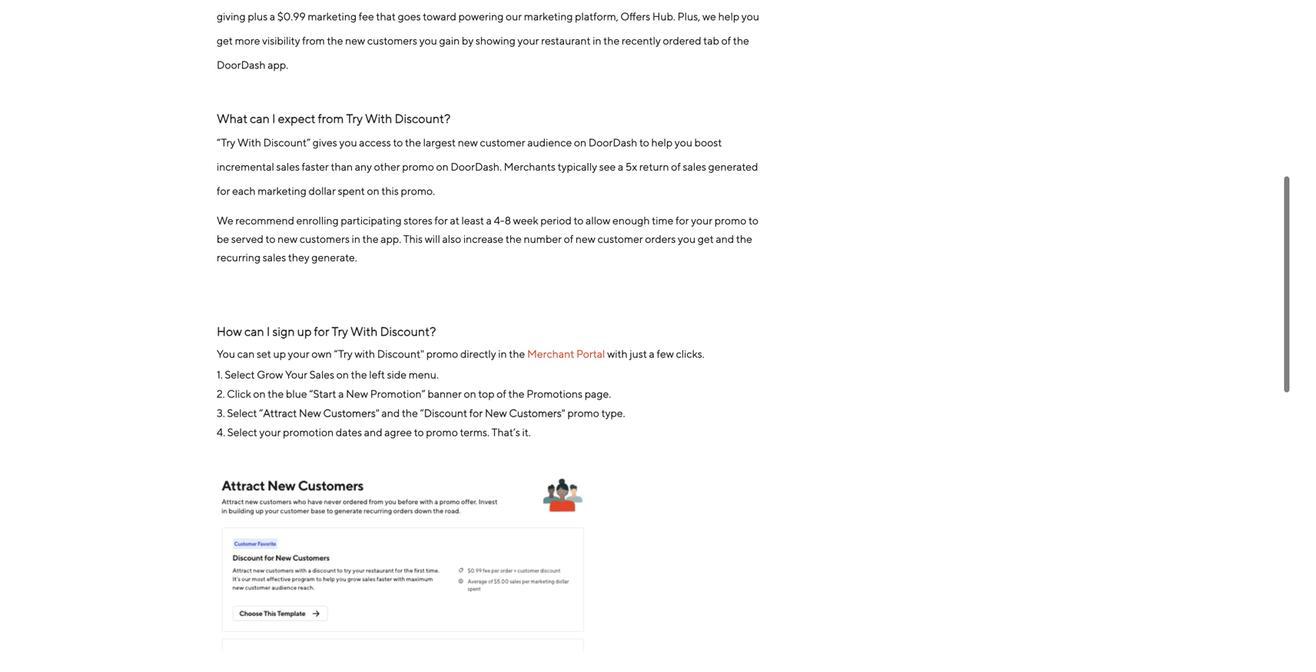 Task type: describe. For each thing, give the bounding box(es) containing it.
2 " from the left
[[420, 407, 424, 419]]

enough
[[613, 214, 650, 227]]

doordash
[[589, 136, 637, 149]]

1 vertical spatial up
[[273, 348, 286, 360]]

to right access
[[393, 136, 403, 149]]

the left merchant
[[509, 348, 525, 360]]

promo inside we recommend enrolling participating stores for at least a 4-8 week period to allow enough time for your promo to be served to new customers in the app. this will also increase the number of new customer orders you get and the recurring sales they generate.
[[715, 214, 747, 227]]

type.
[[602, 407, 625, 419]]

access
[[359, 136, 391, 149]]

customers
[[300, 233, 350, 245]]

discount"
[[377, 348, 424, 360]]

you right gives
[[339, 136, 357, 149]]

faster
[[302, 160, 329, 173]]

each
[[232, 184, 256, 197]]

week
[[513, 214, 538, 227]]

get
[[698, 233, 714, 245]]

2 vertical spatial with
[[350, 324, 378, 338]]

will
[[425, 233, 440, 245]]

promo.
[[401, 184, 435, 197]]

2 vertical spatial select
[[227, 426, 257, 438]]

spent
[[338, 184, 365, 197]]

app.
[[381, 233, 401, 245]]

on left top
[[464, 387, 476, 400]]

set
[[257, 348, 271, 360]]

at
[[450, 214, 460, 227]]

served
[[231, 233, 264, 245]]

discount"
[[263, 136, 311, 149]]

2.
[[217, 387, 225, 400]]

can for what
[[250, 111, 270, 126]]

sign
[[272, 324, 295, 338]]

top
[[478, 387, 495, 400]]

promo down page.
[[568, 407, 599, 419]]

marketing
[[258, 184, 307, 197]]

you can set up your own "try with discount" promo directly in the merchant portal with just a few clicks.
[[217, 348, 707, 360]]

you inside we recommend enrolling participating stores for at least a 4-8 week period to allow enough time for your promo to be served to new customers in the app. this will also increase the number of new customer orders you get and the recurring sales they generate.
[[678, 233, 696, 245]]

the up attract
[[268, 387, 284, 400]]

generate.
[[312, 251, 357, 264]]

on right sales
[[336, 368, 349, 381]]

this
[[403, 233, 423, 245]]

1 customers" from the left
[[323, 407, 380, 419]]

audience
[[527, 136, 572, 149]]

promotions
[[527, 387, 583, 400]]

the right get
[[736, 233, 752, 245]]

of inside '"try with discount" gives you access to the largest new customer audience on doordash to help you boost incremental sales faster than any other promo on doordash. merchants typically see a 5x return of sales generated for each marketing dollar spent on this promo.'
[[671, 160, 681, 173]]

agree
[[385, 426, 412, 438]]

1 horizontal spatial new
[[346, 387, 368, 400]]

merchants
[[504, 160, 556, 173]]

discount
[[424, 407, 467, 419]]

than
[[331, 160, 353, 173]]

just
[[630, 348, 647, 360]]

a inside '"try with discount" gives you access to the largest new customer audience on doordash to help you boost incremental sales faster than any other promo on doordash. merchants typically see a 5x return of sales generated for each marketing dollar spent on this promo.'
[[618, 160, 624, 173]]

least
[[462, 214, 484, 227]]

dates
[[336, 426, 362, 438]]

increase
[[463, 233, 504, 245]]

that's
[[492, 426, 520, 438]]

the up agree
[[402, 407, 418, 419]]

merchant
[[527, 348, 574, 360]]

0 vertical spatial try
[[346, 111, 363, 126]]

for left at
[[435, 214, 448, 227]]

on down largest
[[436, 160, 449, 173]]

1 vertical spatial discount?
[[380, 324, 436, 338]]

4.
[[217, 426, 225, 438]]

they
[[288, 251, 310, 264]]

promo up menu. in the left bottom of the page
[[426, 348, 458, 360]]

to inside 1. select grow your sales on the left side menu. 2. click on the blue "start a new promotion" banner on top of the promotions page. 3. select " attract new customers" and the " discount for new customers" promo type. 4. select your promotion dates and agree to promo terms. that's it.
[[414, 426, 424, 438]]

enrolling
[[296, 214, 339, 227]]

also
[[442, 233, 461, 245]]

other
[[374, 160, 400, 173]]

2 horizontal spatial new
[[485, 407, 507, 419]]

directly
[[460, 348, 496, 360]]

boost
[[695, 136, 722, 149]]

5x
[[626, 160, 637, 173]]

click
[[227, 387, 251, 400]]

can for how
[[244, 324, 264, 338]]

customer inside we recommend enrolling participating stores for at least a 4-8 week period to allow enough time for your promo to be served to new customers in the app. this will also increase the number of new customer orders you get and the recurring sales they generate.
[[598, 233, 643, 245]]

banner
[[428, 387, 462, 400]]

it.
[[522, 426, 531, 438]]

be
[[217, 233, 229, 245]]

generated
[[708, 160, 758, 173]]

few
[[657, 348, 674, 360]]

doordash.
[[451, 160, 502, 173]]

1 vertical spatial select
[[227, 407, 257, 419]]

gives
[[313, 136, 337, 149]]

portal
[[576, 348, 605, 360]]

this
[[382, 184, 399, 197]]

on up typically
[[574, 136, 587, 149]]

recommend
[[236, 214, 294, 227]]

help
[[651, 136, 673, 149]]

participating
[[341, 214, 402, 227]]

1 vertical spatial in
[[498, 348, 507, 360]]

4-
[[494, 214, 505, 227]]

1 with from the left
[[355, 348, 375, 360]]

typically
[[558, 160, 597, 173]]

merchant portal link
[[527, 348, 605, 360]]

the down participating
[[363, 233, 379, 245]]

page.
[[585, 387, 611, 400]]

new inside '"try with discount" gives you access to the largest new customer audience on doordash to help you boost incremental sales faster than any other promo on doordash. merchants typically see a 5x return of sales generated for each marketing dollar spent on this promo.'
[[458, 136, 478, 149]]



Task type: vqa. For each thing, say whether or not it's contained in the screenshot.
your to the right
yes



Task type: locate. For each thing, give the bounding box(es) containing it.
1 vertical spatial of
[[564, 233, 574, 245]]

1 vertical spatial and
[[382, 407, 400, 419]]

2 with from the left
[[607, 348, 628, 360]]

i for expect
[[272, 111, 276, 126]]

2 vertical spatial and
[[364, 426, 382, 438]]

promotion
[[283, 426, 334, 438]]

1 vertical spatial can
[[244, 324, 264, 338]]

1 vertical spatial your
[[288, 348, 310, 360]]

1 horizontal spatial up
[[297, 324, 312, 338]]

of inside 1. select grow your sales on the left side menu. 2. click on the blue "start a new promotion" banner on top of the promotions page. 3. select " attract new customers" and the " discount for new customers" promo type. 4. select your promotion dates and agree to promo terms. that's it.
[[497, 387, 506, 400]]

the inside '"try with discount" gives you access to the largest new customer audience on doordash to help you boost incremental sales faster than any other promo on doordash. merchants typically see a 5x return of sales generated for each marketing dollar spent on this promo.'
[[405, 136, 421, 149]]

1 vertical spatial with
[[237, 136, 261, 149]]

how can i sign up for try with discount?
[[217, 324, 436, 338]]

0 vertical spatial and
[[716, 233, 734, 245]]

select right 4.
[[227, 426, 257, 438]]

new down top
[[485, 407, 507, 419]]

1 horizontal spatial "
[[420, 407, 424, 419]]

1 horizontal spatial i
[[272, 111, 276, 126]]

"try right own at bottom
[[334, 348, 353, 360]]

a left 5x
[[618, 160, 624, 173]]

for inside '"try with discount" gives you access to the largest new customer audience on doordash to help you boost incremental sales faster than any other promo on doordash. merchants typically see a 5x return of sales generated for each marketing dollar spent on this promo.'
[[217, 184, 230, 197]]

"
[[259, 407, 263, 419], [420, 407, 424, 419]]

0 vertical spatial i
[[272, 111, 276, 126]]

discount?
[[395, 111, 451, 126], [380, 324, 436, 338]]

up
[[297, 324, 312, 338], [273, 348, 286, 360]]

" down promotion"
[[420, 407, 424, 419]]

see
[[599, 160, 616, 173]]

to left help
[[639, 136, 649, 149]]

new up doordash.
[[458, 136, 478, 149]]

left
[[369, 368, 385, 381]]

2 vertical spatial can
[[237, 348, 255, 360]]

sales
[[310, 368, 334, 381]]

to right agree
[[414, 426, 424, 438]]

new up the promotion
[[299, 407, 321, 419]]

dollar
[[309, 184, 336, 197]]

allow
[[586, 214, 611, 227]]

customer down enough
[[598, 233, 643, 245]]

the
[[405, 136, 421, 149], [363, 233, 379, 245], [506, 233, 522, 245], [736, 233, 752, 245], [509, 348, 525, 360], [351, 368, 367, 381], [268, 387, 284, 400], [508, 387, 525, 400], [402, 407, 418, 419]]

0 horizontal spatial of
[[497, 387, 506, 400]]

expect
[[278, 111, 316, 126]]

number
[[524, 233, 562, 245]]

a inside we recommend enrolling participating stores for at least a 4-8 week period to allow enough time for your promo to be served to new customers in the app. this will also increase the number of new customer orders you get and the recurring sales they generate.
[[486, 214, 492, 227]]

a inside 1. select grow your sales on the left side menu. 2. click on the blue "start a new promotion" banner on top of the promotions page. 3. select " attract new customers" and the " discount for new customers" promo type. 4. select your promotion dates and agree to promo terms. that's it.
[[338, 387, 344, 400]]

new
[[458, 136, 478, 149], [278, 233, 298, 245], [576, 233, 596, 245]]

2 vertical spatial your
[[259, 426, 281, 438]]

0 horizontal spatial "try
[[217, 136, 235, 149]]

any
[[355, 160, 372, 173]]

0 horizontal spatial "
[[259, 407, 263, 419]]

new right '"start'
[[346, 387, 368, 400]]

customer up doordash.
[[480, 136, 525, 149]]

how
[[217, 324, 242, 338]]

what can i expect from try with discount?
[[217, 111, 451, 126]]

1 vertical spatial "try
[[334, 348, 353, 360]]

2 horizontal spatial your
[[691, 214, 713, 227]]

i for sign
[[267, 324, 270, 338]]

3.
[[217, 407, 225, 419]]

period
[[540, 214, 572, 227]]

can right what
[[250, 111, 270, 126]]

your up get
[[691, 214, 713, 227]]

to
[[393, 136, 403, 149], [639, 136, 649, 149], [574, 214, 584, 227], [749, 214, 759, 227], [266, 233, 276, 245], [414, 426, 424, 438]]

sales down discount"
[[276, 160, 300, 173]]

1 horizontal spatial with
[[607, 348, 628, 360]]

8
[[505, 214, 511, 227]]

0 horizontal spatial new
[[299, 407, 321, 419]]

the left largest
[[405, 136, 421, 149]]

from
[[318, 111, 344, 126]]

the left left
[[351, 368, 367, 381]]

to down recommend on the left of page
[[266, 233, 276, 245]]

with left just
[[607, 348, 628, 360]]

i left expect
[[272, 111, 276, 126]]

0 horizontal spatial customers"
[[323, 407, 380, 419]]

what
[[217, 111, 248, 126]]

new up they
[[278, 233, 298, 245]]

2 horizontal spatial new
[[576, 233, 596, 245]]

in down participating
[[352, 233, 360, 245]]

clicks.
[[676, 348, 705, 360]]

largest
[[423, 136, 456, 149]]

0 horizontal spatial up
[[273, 348, 286, 360]]

0 vertical spatial discount?
[[395, 111, 451, 126]]

with up left
[[355, 348, 375, 360]]

of right the return
[[671, 160, 681, 173]]

1 horizontal spatial new
[[458, 136, 478, 149]]

0 vertical spatial with
[[365, 111, 392, 126]]

a left few
[[649, 348, 655, 360]]

can up set
[[244, 324, 264, 338]]

can
[[250, 111, 270, 126], [244, 324, 264, 338], [237, 348, 255, 360]]

in inside we recommend enrolling participating stores for at least a 4-8 week period to allow enough time for your promo to be served to new customers in the app. this will also increase the number of new customer orders you get and the recurring sales they generate.
[[352, 233, 360, 245]]

try right from
[[346, 111, 363, 126]]

blue
[[286, 387, 307, 400]]

discount? up largest
[[395, 111, 451, 126]]

0 horizontal spatial your
[[259, 426, 281, 438]]

your up your
[[288, 348, 310, 360]]

promo up the promo.
[[402, 160, 434, 173]]

for
[[217, 184, 230, 197], [435, 214, 448, 227], [676, 214, 689, 227], [314, 324, 329, 338], [469, 407, 483, 419]]

0 vertical spatial of
[[671, 160, 681, 173]]

1 horizontal spatial of
[[564, 233, 574, 245]]

in right directly at the bottom left of the page
[[498, 348, 507, 360]]

and down promotion"
[[382, 407, 400, 419]]

we
[[217, 214, 233, 227]]

select down the click
[[227, 407, 257, 419]]

on left this
[[367, 184, 380, 197]]

1 vertical spatial customer
[[598, 233, 643, 245]]

0 horizontal spatial in
[[352, 233, 360, 245]]

2 horizontal spatial of
[[671, 160, 681, 173]]

0 horizontal spatial customer
[[480, 136, 525, 149]]

for inside 1. select grow your sales on the left side menu. 2. click on the blue "start a new promotion" banner on top of the promotions page. 3. select " attract new customers" and the " discount for new customers" promo type. 4. select your promotion dates and agree to promo terms. that's it.
[[469, 407, 483, 419]]

0 horizontal spatial with
[[355, 348, 375, 360]]

customers" up it.
[[509, 407, 565, 419]]

for up own at bottom
[[314, 324, 329, 338]]

sales down "boost"
[[683, 160, 706, 173]]

can left set
[[237, 348, 255, 360]]

1 " from the left
[[259, 407, 263, 419]]

can for you
[[237, 348, 255, 360]]

on
[[574, 136, 587, 149], [436, 160, 449, 173], [367, 184, 380, 197], [336, 368, 349, 381], [253, 387, 266, 400], [464, 387, 476, 400]]

with up access
[[365, 111, 392, 126]]

a
[[618, 160, 624, 173], [486, 214, 492, 227], [649, 348, 655, 360], [338, 387, 344, 400]]

grow
[[257, 368, 283, 381]]

return
[[639, 160, 669, 173]]

you right help
[[675, 136, 693, 149]]

sales inside we recommend enrolling participating stores for at least a 4-8 week period to allow enough time for your promo to be served to new customers in the app. this will also increase the number of new customer orders you get and the recurring sales they generate.
[[263, 251, 286, 264]]

with
[[355, 348, 375, 360], [607, 348, 628, 360]]

with up discount"
[[350, 324, 378, 338]]

new
[[346, 387, 368, 400], [299, 407, 321, 419], [485, 407, 507, 419]]

and inside we recommend enrolling participating stores for at least a 4-8 week period to allow enough time for your promo to be served to new customers in the app. this will also increase the number of new customer orders you get and the recurring sales they generate.
[[716, 233, 734, 245]]

orders
[[645, 233, 676, 245]]

promo
[[402, 160, 434, 173], [715, 214, 747, 227], [426, 348, 458, 360], [568, 407, 599, 419], [426, 426, 458, 438]]

1.
[[217, 368, 223, 381]]

0 horizontal spatial new
[[278, 233, 298, 245]]

of down "period"
[[564, 233, 574, 245]]

0 vertical spatial your
[[691, 214, 713, 227]]

customers"
[[323, 407, 380, 419], [509, 407, 565, 419]]

1 horizontal spatial your
[[288, 348, 310, 360]]

0 vertical spatial "try
[[217, 136, 235, 149]]

time
[[652, 214, 674, 227]]

"try inside '"try with discount" gives you access to the largest new customer audience on doordash to help you boost incremental sales faster than any other promo on doordash. merchants typically see a 5x return of sales generated for each marketing dollar spent on this promo.'
[[217, 136, 235, 149]]

we recommend enrolling participating stores for at least a 4-8 week period to allow enough time for your promo to be served to new customers in the app. this will also increase the number of new customer orders you get and the recurring sales they generate.
[[217, 214, 761, 264]]

1 horizontal spatial in
[[498, 348, 507, 360]]

promo down discount
[[426, 426, 458, 438]]

user-added image image
[[217, 473, 601, 651]]

1 horizontal spatial customers"
[[509, 407, 565, 419]]

of right top
[[497, 387, 506, 400]]

the down 8
[[506, 233, 522, 245]]

customers" up dates
[[323, 407, 380, 419]]

own
[[312, 348, 332, 360]]

" down grow at bottom left
[[259, 407, 263, 419]]

"start
[[309, 387, 336, 400]]

and
[[716, 233, 734, 245], [382, 407, 400, 419], [364, 426, 382, 438]]

a left 4- at the left
[[486, 214, 492, 227]]

recurring
[[217, 251, 261, 264]]

stores
[[404, 214, 433, 227]]

and right get
[[716, 233, 734, 245]]

terms.
[[460, 426, 490, 438]]

"try
[[217, 136, 235, 149], [334, 348, 353, 360]]

up right set
[[273, 348, 286, 360]]

you left get
[[678, 233, 696, 245]]

of inside we recommend enrolling participating stores for at least a 4-8 week period to allow enough time for your promo to be served to new customers in the app. this will also increase the number of new customer orders you get and the recurring sales they generate.
[[564, 233, 574, 245]]

try up own at bottom
[[332, 324, 348, 338]]

with up incremental
[[237, 136, 261, 149]]

1 horizontal spatial "try
[[334, 348, 353, 360]]

1. select grow your sales on the left side menu. 2. click on the blue "start a new promotion" banner on top of the promotions page. 3. select " attract new customers" and the " discount for new customers" promo type. 4. select your promotion dates and agree to promo terms. that's it.
[[217, 368, 627, 438]]

a right '"start'
[[338, 387, 344, 400]]

"try down what
[[217, 136, 235, 149]]

attract
[[263, 407, 297, 419]]

for right time on the right top
[[676, 214, 689, 227]]

menu.
[[409, 368, 439, 381]]

customer inside '"try with discount" gives you access to the largest new customer audience on doordash to help you boost incremental sales faster than any other promo on doordash. merchants typically see a 5x return of sales generated for each marketing dollar spent on this promo.'
[[480, 136, 525, 149]]

0 vertical spatial in
[[352, 233, 360, 245]]

promo down the generated
[[715, 214, 747, 227]]

your inside we recommend enrolling participating stores for at least a 4-8 week period to allow enough time for your promo to be served to new customers in the app. this will also increase the number of new customer orders you get and the recurring sales they generate.
[[691, 214, 713, 227]]

to left allow
[[574, 214, 584, 227]]

to down the generated
[[749, 214, 759, 227]]

select
[[225, 368, 255, 381], [227, 407, 257, 419], [227, 426, 257, 438]]

0 vertical spatial select
[[225, 368, 255, 381]]

up right sign
[[297, 324, 312, 338]]

2 vertical spatial of
[[497, 387, 506, 400]]

0 vertical spatial can
[[250, 111, 270, 126]]

0 vertical spatial customer
[[480, 136, 525, 149]]

your down attract
[[259, 426, 281, 438]]

sales left they
[[263, 251, 286, 264]]

for up terms.
[[469, 407, 483, 419]]

sales
[[276, 160, 300, 173], [683, 160, 706, 173], [263, 251, 286, 264]]

of
[[671, 160, 681, 173], [564, 233, 574, 245], [497, 387, 506, 400]]

new down allow
[[576, 233, 596, 245]]

0 horizontal spatial i
[[267, 324, 270, 338]]

for left each
[[217, 184, 230, 197]]

side
[[387, 368, 407, 381]]

promo inside '"try with discount" gives you access to the largest new customer audience on doordash to help you boost incremental sales faster than any other promo on doordash. merchants typically see a 5x return of sales generated for each marketing dollar spent on this promo.'
[[402, 160, 434, 173]]

1 vertical spatial i
[[267, 324, 270, 338]]

the right top
[[508, 387, 525, 400]]

0 vertical spatial up
[[297, 324, 312, 338]]

2 customers" from the left
[[509, 407, 565, 419]]

your
[[285, 368, 308, 381]]

with inside '"try with discount" gives you access to the largest new customer audience on doordash to help you boost incremental sales faster than any other promo on doordash. merchants typically see a 5x return of sales generated for each marketing dollar spent on this promo.'
[[237, 136, 261, 149]]

i left sign
[[267, 324, 270, 338]]

on right the click
[[253, 387, 266, 400]]

incremental
[[217, 160, 274, 173]]

"try with discount" gives you access to the largest new customer audience on doordash to help you boost incremental sales faster than any other promo on doordash. merchants typically see a 5x return of sales generated for each marketing dollar spent on this promo.
[[217, 136, 760, 197]]

promotion"
[[370, 387, 426, 400]]

your inside 1. select grow your sales on the left side menu. 2. click on the blue "start a new promotion" banner on top of the promotions page. 3. select " attract new customers" and the " discount for new customers" promo type. 4. select your promotion dates and agree to promo terms. that's it.
[[259, 426, 281, 438]]

select up the click
[[225, 368, 255, 381]]

you
[[217, 348, 235, 360]]

discount? up discount"
[[380, 324, 436, 338]]

and right dates
[[364, 426, 382, 438]]

1 vertical spatial try
[[332, 324, 348, 338]]

1 horizontal spatial customer
[[598, 233, 643, 245]]



